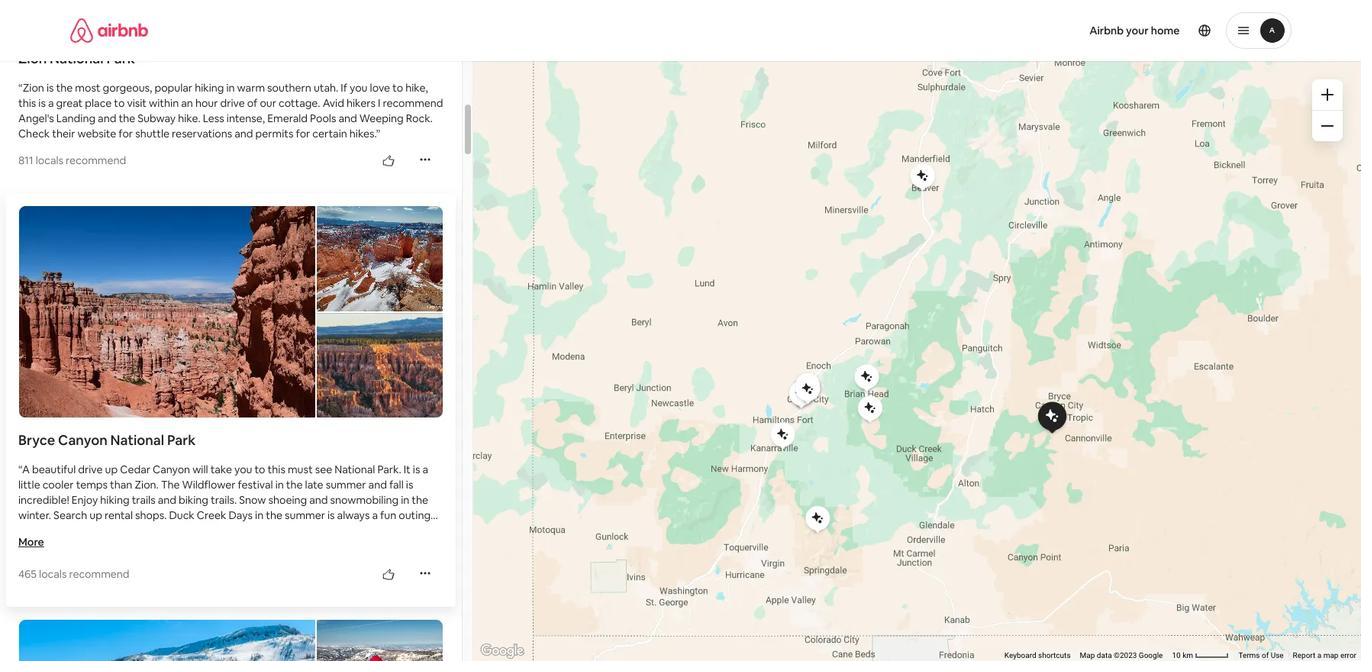 Task type: vqa. For each thing, say whether or not it's contained in the screenshot.
ITALIANO,
no



Task type: describe. For each thing, give the bounding box(es) containing it.
mark as helpful, bryce canyon national park image
[[383, 569, 395, 581]]

report a map error
[[1293, 651, 1357, 660]]

drive inside a beautiful drive up cedar canyon will take you to this must see national park. it is a little cooler temps than zion. the wildflower festival in the late summer and fall is incredible! enjoy hiking trails and biking trails. snow shoeing and snowmobiling in the winter. search up rental shops. duck creek days in the summer is always a fun outing near bryce canyon. more
[[78, 463, 103, 477]]

1 horizontal spatial summer
[[326, 478, 366, 492]]

permits
[[255, 127, 294, 141]]

pools
[[310, 112, 336, 125]]

national inside "link"
[[110, 432, 164, 449]]

canyon inside a beautiful drive up cedar canyon will take you to this must see national park. it is a little cooler temps than zion. the wildflower festival in the late summer and fall is incredible! enjoy hiking trails and biking trails. snow shoeing and snowmobiling in the winter. search up rental shops. duck creek days in the summer is always a fun outing near bryce canyon. more
[[153, 463, 190, 477]]

map
[[1080, 651, 1095, 660]]

warm
[[237, 81, 265, 95]]

google image
[[477, 641, 528, 661]]

it
[[404, 463, 411, 477]]

creek
[[197, 509, 226, 523]]

southern
[[267, 81, 311, 95]]

more button
[[12, 529, 50, 555]]

take
[[210, 463, 232, 477]]

avid
[[323, 96, 344, 110]]

i
[[378, 96, 381, 110]]

and down intense,
[[235, 127, 253, 141]]

within
[[149, 96, 179, 110]]

this inside zion is the most gorgeous, popular hiking in warm southern utah. if you love to hike, this is a great place to visit within an hour drive of our cottage. avid hikers i recommend angel's landing and the subway hike. less intense, emerald pools and weeping rock. check their website for shuttle reservations and permits for certain hikes.
[[18, 96, 36, 110]]

outing
[[399, 509, 431, 523]]

recommend inside zion is the most gorgeous, popular hiking in warm southern utah. if you love to hike, this is a great place to visit within an hour drive of our cottage. avid hikers i recommend angel's landing and the subway hike. less intense, emerald pools and weeping rock. check their website for shuttle reservations and permits for certain hikes.
[[383, 96, 443, 110]]

late
[[305, 478, 323, 492]]

0 horizontal spatial to
[[114, 96, 125, 110]]

1 vertical spatial summer
[[285, 509, 325, 523]]

fall
[[389, 478, 404, 492]]

in down "fall"
[[401, 494, 410, 507]]

the
[[161, 478, 180, 492]]

a inside zion is the most gorgeous, popular hiking in warm southern utah. if you love to hike, this is a great place to visit within an hour drive of our cottage. avid hikers i recommend angel's landing and the subway hike. less intense, emerald pools and weeping rock. check their website for shuttle reservations and permits for certain hikes.
[[48, 96, 54, 110]]

cedar
[[120, 463, 150, 477]]

locals for 811
[[36, 154, 63, 167]]

cooler
[[43, 478, 74, 492]]

your
[[1126, 24, 1149, 37]]

shoeing
[[268, 494, 307, 507]]

park inside "link"
[[167, 432, 196, 449]]

map region
[[378, 0, 1361, 661]]

snow
[[239, 494, 266, 507]]

near
[[18, 524, 40, 538]]

you inside a beautiful drive up cedar canyon will take you to this must see national park. it is a little cooler temps than zion. the wildflower festival in the late summer and fall is incredible! enjoy hiking trails and biking trails. snow shoeing and snowmobiling in the winter. search up rental shops. duck creek days in the summer is always a fun outing near bryce canyon. more
[[234, 463, 252, 477]]

trails
[[132, 494, 155, 507]]

must
[[288, 463, 313, 477]]

the down shoeing
[[266, 509, 283, 523]]

hikes.
[[350, 127, 376, 141]]

rental
[[105, 509, 133, 523]]

certain
[[313, 127, 347, 141]]

and down late at the bottom of the page
[[309, 494, 328, 507]]

angel's
[[18, 112, 54, 125]]

and down place
[[98, 112, 116, 125]]

a
[[22, 463, 30, 477]]

national inside a beautiful drive up cedar canyon will take you to this must see national park. it is a little cooler temps than zion. the wildflower festival in the late summer and fall is incredible! enjoy hiking trails and biking trails. snow shoeing and snowmobiling in the winter. search up rental shops. duck creek days in the summer is always a fun outing near bryce canyon. more
[[335, 463, 375, 477]]

zion national park link
[[18, 50, 444, 68]]

811
[[18, 154, 33, 167]]

weeping
[[359, 112, 404, 125]]

you inside zion is the most gorgeous, popular hiking in warm southern utah. if you love to hike, this is a great place to visit within an hour drive of our cottage. avid hikers i recommend angel's landing and the subway hike. less intense, emerald pools and weeping rock. check their website for shuttle reservations and permits for certain hikes.
[[350, 81, 368, 95]]

1 for from the left
[[119, 127, 133, 141]]

little
[[18, 478, 40, 492]]

reservations
[[172, 127, 232, 141]]

of inside zion is the most gorgeous, popular hiking in warm southern utah. if you love to hike, this is a great place to visit within an hour drive of our cottage. avid hikers i recommend angel's landing and the subway hike. less intense, emerald pools and weeping rock. check their website for shuttle reservations and permits for certain hikes.
[[247, 96, 258, 110]]

811 locals recommend
[[18, 154, 126, 167]]

10 km button
[[1168, 651, 1234, 661]]

the down must
[[286, 478, 303, 492]]

always
[[337, 509, 370, 523]]

hikers
[[347, 96, 376, 110]]

their
[[52, 127, 75, 141]]

rock.
[[406, 112, 433, 125]]

a beautiful drive up cedar canyon will take you to this must see national park. it is a little cooler temps than zion. the wildflower festival in the late summer and fall is incredible! enjoy hiking trails and biking trails. snow shoeing and snowmobiling in the winter. search up rental shops. duck creek days in the summer is always a fun outing near bryce canyon. more
[[18, 463, 431, 549]]

shops.
[[135, 509, 167, 523]]

0 vertical spatial to
[[393, 81, 403, 95]]

snowmobiling
[[330, 494, 399, 507]]

in inside zion is the most gorgeous, popular hiking in warm southern utah. if you love to hike, this is a great place to visit within an hour drive of our cottage. avid hikers i recommend angel's landing and the subway hike. less intense, emerald pools and weeping rock. check their website for shuttle reservations and permits for certain hikes.
[[226, 81, 235, 95]]

shortcuts
[[1039, 651, 1071, 660]]

temps
[[76, 478, 108, 492]]

see
[[315, 463, 332, 477]]

profile element
[[699, 0, 1292, 61]]

cottage.
[[279, 96, 320, 110]]

hiking inside zion is the most gorgeous, popular hiking in warm southern utah. if you love to hike, this is a great place to visit within an hour drive of our cottage. avid hikers i recommend angel's landing and the subway hike. less intense, emerald pools and weeping rock. check their website for shuttle reservations and permits for certain hikes.
[[195, 81, 224, 95]]

more
[[18, 536, 44, 549]]

bryce canyon national park
[[18, 432, 196, 449]]

duck
[[169, 509, 195, 523]]

this inside a beautiful drive up cedar canyon will take you to this must see national park. it is a little cooler temps than zion. the wildflower festival in the late summer and fall is incredible! enjoy hiking trails and biking trails. snow shoeing and snowmobiling in the winter. search up rental shops. duck creek days in the summer is always a fun outing near bryce canyon. more
[[268, 463, 285, 477]]

google
[[1139, 651, 1163, 660]]

most
[[75, 81, 100, 95]]

more options, bryce canyon national park image
[[419, 568, 431, 580]]

if
[[341, 81, 347, 95]]

km
[[1183, 651, 1193, 660]]

fun
[[380, 509, 396, 523]]

home
[[1151, 24, 1180, 37]]

our
[[260, 96, 276, 110]]

airbnb
[[1090, 24, 1124, 37]]



Task type: locate. For each thing, give the bounding box(es) containing it.
0 horizontal spatial for
[[119, 127, 133, 141]]

0 horizontal spatial national
[[50, 50, 104, 67]]

the down visit
[[119, 112, 135, 125]]

2 for from the left
[[296, 127, 310, 141]]

website
[[77, 127, 116, 141]]

winter.
[[18, 509, 51, 523]]

and
[[98, 112, 116, 125], [339, 112, 357, 125], [235, 127, 253, 141], [369, 478, 387, 492], [158, 494, 176, 507], [309, 494, 328, 507]]

trails.
[[211, 494, 237, 507]]

beautiful
[[32, 463, 76, 477]]

canyon
[[58, 432, 108, 449], [153, 463, 190, 477]]

intense,
[[227, 112, 265, 125]]

up
[[105, 463, 118, 477], [90, 509, 102, 523]]

0 horizontal spatial drive
[[78, 463, 103, 477]]

utah.
[[314, 81, 339, 95]]

0 horizontal spatial you
[[234, 463, 252, 477]]

drive up temps
[[78, 463, 103, 477]]

hiking up hour
[[195, 81, 224, 95]]

report
[[1293, 651, 1316, 660]]

zoom out image
[[1322, 120, 1334, 132]]

of
[[247, 96, 258, 110], [1262, 651, 1269, 660]]

for left shuttle
[[119, 127, 133, 141]]

in left warm
[[226, 81, 235, 95]]

summer up snowmobiling
[[326, 478, 366, 492]]

0 vertical spatial park
[[106, 50, 135, 67]]

enjoy
[[72, 494, 98, 507]]

you right if
[[350, 81, 368, 95]]

this left must
[[268, 463, 285, 477]]

0 vertical spatial canyon
[[58, 432, 108, 449]]

to up festival
[[255, 463, 265, 477]]

recommend down canyon.
[[69, 568, 129, 581]]

0 horizontal spatial of
[[247, 96, 258, 110]]

keyboard
[[1005, 651, 1037, 660]]

©2023
[[1114, 651, 1137, 660]]

mark as helpful, zion national park image
[[383, 155, 395, 167]]

0 vertical spatial this
[[18, 96, 36, 110]]

bryce inside bryce canyon national park "link"
[[18, 432, 55, 449]]

a left map
[[1318, 651, 1322, 660]]

1 vertical spatial locals
[[39, 568, 67, 581]]

bryce
[[18, 432, 55, 449], [43, 524, 71, 538]]

drive up intense,
[[220, 96, 245, 110]]

map data ©2023 google
[[1080, 651, 1163, 660]]

canyon up the
[[153, 463, 190, 477]]

drive
[[220, 96, 245, 110], [78, 463, 103, 477]]

a left great
[[48, 96, 54, 110]]

hour
[[195, 96, 218, 110]]

park up gorgeous,
[[106, 50, 135, 67]]

zion.
[[135, 478, 159, 492]]

hiking up rental
[[100, 494, 130, 507]]

1 vertical spatial national
[[110, 432, 164, 449]]

canyon up beautiful
[[58, 432, 108, 449]]

1 vertical spatial park
[[167, 432, 196, 449]]

2 horizontal spatial national
[[335, 463, 375, 477]]

0 vertical spatial zion
[[18, 50, 47, 67]]

check
[[18, 127, 50, 141]]

bryce up a
[[18, 432, 55, 449]]

1 horizontal spatial for
[[296, 127, 310, 141]]

1 vertical spatial bryce
[[43, 524, 71, 538]]

and left "fall"
[[369, 478, 387, 492]]

this
[[18, 96, 36, 110], [268, 463, 285, 477]]

0 vertical spatial drive
[[220, 96, 245, 110]]

1 horizontal spatial canyon
[[153, 463, 190, 477]]

0 horizontal spatial up
[[90, 509, 102, 523]]

1 horizontal spatial national
[[110, 432, 164, 449]]

great
[[56, 96, 83, 110]]

zion inside zion is the most gorgeous, popular hiking in warm southern utah. if you love to hike, this is a great place to visit within an hour drive of our cottage. avid hikers i recommend angel's landing and the subway hike. less intense, emerald pools and weeping rock. check their website for shuttle reservations and permits for certain hikes.
[[23, 81, 44, 95]]

0 vertical spatial hiking
[[195, 81, 224, 95]]

a left fun
[[372, 509, 378, 523]]

terms
[[1239, 651, 1260, 660]]

1 vertical spatial up
[[90, 509, 102, 523]]

incredible!
[[18, 494, 69, 507]]

0 horizontal spatial park
[[106, 50, 135, 67]]

canyon inside "link"
[[58, 432, 108, 449]]

up up canyon.
[[90, 509, 102, 523]]

park
[[106, 50, 135, 67], [167, 432, 196, 449]]

national
[[50, 50, 104, 67], [110, 432, 164, 449], [335, 463, 375, 477]]

0 vertical spatial you
[[350, 81, 368, 95]]

report a map error link
[[1293, 651, 1357, 660]]

1 horizontal spatial up
[[105, 463, 118, 477]]

to right love
[[393, 81, 403, 95]]

recommend down "hike,"
[[383, 96, 443, 110]]

0 vertical spatial bryce
[[18, 432, 55, 449]]

0 vertical spatial locals
[[36, 154, 63, 167]]

visit
[[127, 96, 147, 110]]

0 vertical spatial up
[[105, 463, 118, 477]]

465
[[18, 568, 37, 581]]

airbnb your home link
[[1081, 15, 1189, 47]]

to down gorgeous,
[[114, 96, 125, 110]]

data
[[1097, 651, 1112, 660]]

place
[[85, 96, 112, 110]]

0 vertical spatial summer
[[326, 478, 366, 492]]

1 vertical spatial of
[[1262, 651, 1269, 660]]

an
[[181, 96, 193, 110]]

1 horizontal spatial to
[[255, 463, 265, 477]]

1 vertical spatial canyon
[[153, 463, 190, 477]]

0 vertical spatial recommend
[[383, 96, 443, 110]]

1 vertical spatial zion
[[23, 81, 44, 95]]

1 horizontal spatial hiking
[[195, 81, 224, 95]]

1 horizontal spatial drive
[[220, 96, 245, 110]]

national up most
[[50, 50, 104, 67]]

1 vertical spatial to
[[114, 96, 125, 110]]

of down warm
[[247, 96, 258, 110]]

bryce inside a beautiful drive up cedar canyon will take you to this must see national park. it is a little cooler temps than zion. the wildflower festival in the late summer and fall is incredible! enjoy hiking trails and biking trails. snow shoeing and snowmobiling in the winter. search up rental shops. duck creek days in the summer is always a fun outing near bryce canyon. more
[[43, 524, 71, 538]]

hike.
[[178, 112, 201, 125]]

2 vertical spatial recommend
[[69, 568, 129, 581]]

gorgeous,
[[103, 81, 152, 95]]

zion for zion national park
[[18, 50, 47, 67]]

locals right 465
[[39, 568, 67, 581]]

1 vertical spatial you
[[234, 463, 252, 477]]

and down the
[[158, 494, 176, 507]]

2 vertical spatial to
[[255, 463, 265, 477]]

locals for 465
[[39, 568, 67, 581]]

0 vertical spatial of
[[247, 96, 258, 110]]

0 horizontal spatial summer
[[285, 509, 325, 523]]

0 horizontal spatial this
[[18, 96, 36, 110]]

465 locals recommend
[[18, 568, 129, 581]]

zoom in image
[[1322, 89, 1334, 101]]

and down hikers
[[339, 112, 357, 125]]

recommend for 465 locals recommend
[[69, 568, 129, 581]]

will
[[193, 463, 208, 477]]

you up festival
[[234, 463, 252, 477]]

wildflower
[[182, 478, 236, 492]]

recommend down website
[[66, 154, 126, 167]]

locals right 811
[[36, 154, 63, 167]]

keyboard shortcuts button
[[1005, 651, 1071, 661]]

national right see
[[335, 463, 375, 477]]

more options, zion national park image
[[419, 154, 431, 166]]

the up outing
[[412, 494, 428, 507]]

keyboard shortcuts
[[1005, 651, 1071, 660]]

shuttle
[[135, 127, 170, 141]]

to inside a beautiful drive up cedar canyon will take you to this must see national park. it is a little cooler temps than zion. the wildflower festival in the late summer and fall is incredible! enjoy hiking trails and biking trails. snow shoeing and snowmobiling in the winter. search up rental shops. duck creek days in the summer is always a fun outing near bryce canyon. more
[[255, 463, 265, 477]]

is
[[47, 81, 54, 95], [38, 96, 46, 110], [413, 463, 420, 477], [406, 478, 413, 492], [328, 509, 335, 523]]

park up will
[[167, 432, 196, 449]]

a
[[48, 96, 54, 110], [423, 463, 428, 477], [372, 509, 378, 523], [1318, 651, 1322, 660]]

use
[[1271, 651, 1284, 660]]

1 horizontal spatial you
[[350, 81, 368, 95]]

in up shoeing
[[275, 478, 284, 492]]

terms of use link
[[1239, 651, 1284, 660]]

in down snow at the left bottom
[[255, 509, 264, 523]]

10 km
[[1172, 651, 1195, 660]]

search
[[54, 509, 87, 523]]

error
[[1341, 651, 1357, 660]]

you
[[350, 81, 368, 95], [234, 463, 252, 477]]

summer down shoeing
[[285, 509, 325, 523]]

emerald
[[267, 112, 308, 125]]

less
[[203, 112, 224, 125]]

1 vertical spatial recommend
[[66, 154, 126, 167]]

1 horizontal spatial of
[[1262, 651, 1269, 660]]

1 vertical spatial drive
[[78, 463, 103, 477]]

popular
[[155, 81, 192, 95]]

this up angel's
[[18, 96, 36, 110]]

the up great
[[56, 81, 73, 95]]

days
[[229, 509, 253, 523]]

zion for zion is the most gorgeous, popular hiking in warm southern utah. if you love to hike, this is a great place to visit within an hour drive of our cottage. avid hikers i recommend angel's landing and the subway hike. less intense, emerald pools and weeping rock. check their website for shuttle reservations and permits for certain hikes.
[[23, 81, 44, 95]]

map
[[1324, 651, 1339, 660]]

bryce down search
[[43, 524, 71, 538]]

2 vertical spatial national
[[335, 463, 375, 477]]

of left use
[[1262, 651, 1269, 660]]

bryce canyon national park link
[[18, 432, 444, 450]]

2 horizontal spatial to
[[393, 81, 403, 95]]

national up cedar
[[110, 432, 164, 449]]

0 horizontal spatial canyon
[[58, 432, 108, 449]]

a right it
[[423, 463, 428, 477]]

park.
[[378, 463, 401, 477]]

recommend
[[383, 96, 443, 110], [66, 154, 126, 167], [69, 568, 129, 581]]

recommend for 811 locals recommend
[[66, 154, 126, 167]]

drive inside zion is the most gorgeous, popular hiking in warm southern utah. if you love to hike, this is a great place to visit within an hour drive of our cottage. avid hikers i recommend angel's landing and the subway hike. less intense, emerald pools and weeping rock. check their website for shuttle reservations and permits for certain hikes.
[[220, 96, 245, 110]]

1 vertical spatial this
[[268, 463, 285, 477]]

zion national park
[[18, 50, 135, 67]]

1 vertical spatial hiking
[[100, 494, 130, 507]]

1 horizontal spatial this
[[268, 463, 285, 477]]

1 horizontal spatial park
[[167, 432, 196, 449]]

in
[[226, 81, 235, 95], [275, 478, 284, 492], [401, 494, 410, 507], [255, 509, 264, 523]]

0 vertical spatial national
[[50, 50, 104, 67]]

up up the 'than'
[[105, 463, 118, 477]]

canyon.
[[73, 524, 112, 538]]

0 horizontal spatial hiking
[[100, 494, 130, 507]]

than
[[110, 478, 132, 492]]

for down emerald
[[296, 127, 310, 141]]

hike,
[[406, 81, 428, 95]]

10
[[1172, 651, 1181, 660]]

biking
[[179, 494, 208, 507]]

hiking inside a beautiful drive up cedar canyon will take you to this must see national park. it is a little cooler temps than zion. the wildflower festival in the late summer and fall is incredible! enjoy hiking trails and biking trails. snow shoeing and snowmobiling in the winter. search up rental shops. duck creek days in the summer is always a fun outing near bryce canyon. more
[[100, 494, 130, 507]]



